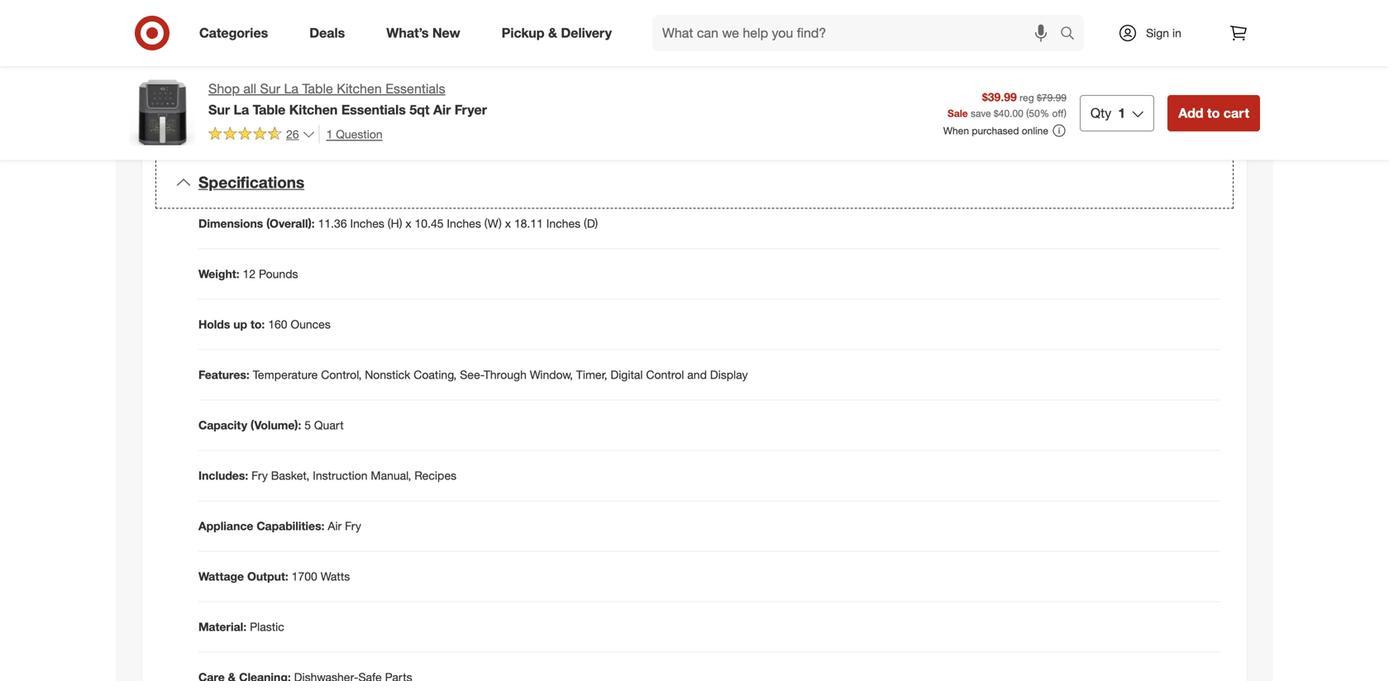 Task type: locate. For each thing, give the bounding box(es) containing it.
includes:
[[199, 469, 248, 483]]

0 horizontal spatial fry
[[252, 469, 268, 483]]

appliance
[[199, 519, 253, 534]]

1 horizontal spatial 5qt
[[410, 102, 430, 118]]

sur
[[260, 81, 280, 97], [208, 102, 230, 118]]

12
[[243, 267, 256, 281]]

progress
[[366, 34, 412, 48]]

1700
[[292, 570, 317, 584]]

includes: fry basket, instruction manual, recipes
[[199, 469, 457, 483]]

capacity down all
[[235, 103, 281, 118]]

fry left basket,
[[252, 469, 268, 483]]

1 horizontal spatial off
[[1053, 107, 1064, 119]]

sur down shop
[[208, 102, 230, 118]]

1 horizontal spatial 1
[[1119, 105, 1126, 121]]

kitchen up question
[[337, 81, 382, 97]]

5qt
[[410, 102, 430, 118], [215, 103, 232, 118]]

0 vertical spatial sur
[[260, 81, 280, 97]]

features: temperature control, nonstick coating, see-through window, timer, digital control and display
[[199, 368, 748, 382]]

table
[[302, 81, 333, 97], [253, 102, 286, 118]]

kitchen up 26
[[289, 102, 338, 118]]

plastic
[[250, 620, 284, 635]]

shop all sur la table kitchen essentials sur la table kitchen essentials 5qt air fryer
[[208, 81, 487, 118]]

when
[[944, 124, 969, 137]]

5qt down shop
[[215, 103, 232, 118]]

in
[[1173, 26, 1182, 40]]

auto shut-off
[[215, 57, 282, 71]]

inches left (d)
[[547, 216, 581, 231]]

1 horizontal spatial to
[[1208, 105, 1220, 121]]

5qt left "fryer"
[[410, 102, 430, 118]]

1 vertical spatial table
[[253, 102, 286, 118]]

coating,
[[414, 368, 457, 382]]

1 vertical spatial fry
[[345, 519, 361, 534]]

temperature
[[253, 368, 318, 382]]

0 horizontal spatial air
[[328, 519, 342, 534]]

wattage output: 1700 watts
[[199, 570, 350, 584]]

question
[[336, 127, 383, 141]]

control
[[646, 368, 684, 382]]

image of sur la table kitchen essentials 5qt air fryer image
[[129, 79, 195, 146]]

deals link
[[295, 15, 366, 51]]

0 horizontal spatial inches
[[350, 216, 385, 231]]

la down all
[[234, 102, 249, 118]]

categories link
[[185, 15, 289, 51]]

basket,
[[271, 469, 310, 483]]

qty
[[1091, 105, 1112, 121]]

1 horizontal spatial air
[[433, 102, 451, 118]]

1 vertical spatial sur
[[208, 102, 230, 118]]

1 horizontal spatial la
[[284, 81, 299, 97]]

fry
[[252, 469, 268, 483], [345, 519, 361, 534]]

$39.99 reg $79.99 sale save $ 40.00 ( 50 % off )
[[948, 90, 1067, 119]]

%
[[1040, 107, 1050, 119]]

1 right qty
[[1119, 105, 1126, 121]]

to right add
[[1208, 105, 1220, 121]]

and
[[688, 368, 707, 382]]

nonstick
[[365, 368, 411, 382]]

add to cart button
[[1168, 95, 1261, 131]]

1 vertical spatial la
[[234, 102, 249, 118]]

sur right all
[[260, 81, 280, 97]]

0 vertical spatial air
[[433, 102, 451, 118]]

capacity
[[235, 103, 281, 118], [199, 418, 247, 433]]

to
[[318, 34, 328, 48], [1208, 105, 1220, 121]]

to:
[[251, 317, 265, 332]]

window,
[[530, 368, 573, 382]]

1 horizontal spatial x
[[505, 216, 511, 231]]

0 vertical spatial off
[[269, 57, 282, 71]]

air left "fryer"
[[433, 102, 451, 118]]

2 horizontal spatial inches
[[547, 216, 581, 231]]

material:
[[199, 620, 247, 635]]

0 horizontal spatial sur
[[208, 102, 230, 118]]

)
[[1064, 107, 1067, 119]]

0 horizontal spatial 1
[[326, 127, 333, 141]]

x
[[406, 216, 412, 231], [505, 216, 511, 231]]

(d)
[[584, 216, 598, 231]]

manual,
[[371, 469, 411, 483]]

40.00
[[999, 107, 1024, 119]]

essentials down of
[[386, 81, 445, 97]]

capacity up includes:
[[199, 418, 247, 433]]

1 horizontal spatial inches
[[447, 216, 481, 231]]

0 vertical spatial table
[[302, 81, 333, 97]]

x right (h)
[[406, 216, 412, 231]]

26
[[286, 127, 299, 141]]

to left check
[[318, 34, 328, 48]]

off down front
[[269, 57, 282, 71]]

off
[[269, 57, 282, 71], [1053, 107, 1064, 119]]

0 vertical spatial to
[[318, 34, 328, 48]]

inches left (w)
[[447, 216, 481, 231]]

160
[[268, 317, 287, 332]]

fry down instruction
[[345, 519, 361, 534]]

capacity (volume): 5 quart
[[199, 418, 344, 433]]

1 horizontal spatial sur
[[260, 81, 280, 97]]

air right capabilities:
[[328, 519, 342, 534]]

off right %
[[1053, 107, 1064, 119]]

air inside shop all sur la table kitchen essentials sur la table kitchen essentials 5qt air fryer
[[433, 102, 451, 118]]

5qt capacity
[[215, 103, 281, 118]]

search
[[1053, 27, 1093, 43]]

essentials up question
[[341, 102, 406, 118]]

&
[[548, 25, 557, 41]]

1 vertical spatial capacity
[[199, 418, 247, 433]]

1 question
[[326, 127, 383, 141]]

0 vertical spatial kitchen
[[337, 81, 382, 97]]

specifications button
[[156, 156, 1234, 209]]

0 horizontal spatial off
[[269, 57, 282, 71]]

(w)
[[484, 216, 502, 231]]

0 horizontal spatial la
[[234, 102, 249, 118]]

sale
[[948, 107, 968, 119]]

inches
[[350, 216, 385, 231], [447, 216, 481, 231], [547, 216, 581, 231]]

2 x from the left
[[505, 216, 511, 231]]

0 horizontal spatial x
[[406, 216, 412, 231]]

sign in
[[1147, 26, 1182, 40]]

1
[[1119, 105, 1126, 121], [326, 127, 333, 141]]

of
[[415, 34, 425, 48]]

1 question link
[[319, 125, 383, 144]]

essentials
[[386, 81, 445, 97], [341, 102, 406, 118]]

table down window
[[302, 81, 333, 97]]

sign
[[1147, 26, 1170, 40]]

(h)
[[388, 216, 402, 231]]

1 vertical spatial to
[[1208, 105, 1220, 121]]

11.36
[[318, 216, 347, 231]]

x right (w)
[[505, 216, 511, 231]]

inches left (h)
[[350, 216, 385, 231]]

capabilities:
[[257, 519, 325, 534]]

la
[[284, 81, 299, 97], [234, 102, 249, 118]]

table up 26 link on the left top of the page
[[253, 102, 286, 118]]

weight: 12 pounds
[[199, 267, 298, 281]]

1 left question
[[326, 127, 333, 141]]

1 vertical spatial off
[[1053, 107, 1064, 119]]

delivery
[[561, 25, 612, 41]]

material: plastic
[[199, 620, 284, 635]]

50
[[1029, 107, 1040, 119]]

(
[[1027, 107, 1029, 119]]

la right all
[[284, 81, 299, 97]]

purchased
[[972, 124, 1019, 137]]

sign in link
[[1104, 15, 1208, 51]]

search button
[[1053, 15, 1093, 55]]

0 vertical spatial fry
[[252, 469, 268, 483]]



Task type: vqa. For each thing, say whether or not it's contained in the screenshot.
top 1
yes



Task type: describe. For each thing, give the bounding box(es) containing it.
deals
[[310, 25, 345, 41]]

0 horizontal spatial 5qt
[[215, 103, 232, 118]]

$
[[994, 107, 999, 119]]

features:
[[199, 368, 250, 382]]

1 vertical spatial kitchen
[[289, 102, 338, 118]]

cart
[[1224, 105, 1250, 121]]

26 link
[[208, 125, 316, 145]]

what's new
[[387, 25, 460, 41]]

0 horizontal spatial table
[[253, 102, 286, 118]]

1 x from the left
[[406, 216, 412, 231]]

10.45
[[415, 216, 444, 231]]

add
[[1179, 105, 1204, 121]]

reg
[[1020, 91, 1035, 104]]

pounds
[[259, 267, 298, 281]]

18.11
[[514, 216, 543, 231]]

1 inches from the left
[[350, 216, 385, 231]]

large front window to check progress of cooking
[[215, 34, 469, 48]]

digital
[[611, 368, 643, 382]]

2 inches from the left
[[447, 216, 481, 231]]

online
[[1022, 124, 1049, 137]]

1 vertical spatial 1
[[326, 127, 333, 141]]

what's new link
[[372, 15, 481, 51]]

add to cart
[[1179, 105, 1250, 121]]

control,
[[321, 368, 362, 382]]

0 vertical spatial essentials
[[386, 81, 445, 97]]

0 vertical spatial 1
[[1119, 105, 1126, 121]]

$79.99
[[1037, 91, 1067, 104]]

1 horizontal spatial fry
[[345, 519, 361, 534]]

1500w
[[215, 80, 252, 95]]

all
[[244, 81, 256, 97]]

1 vertical spatial air
[[328, 519, 342, 534]]

holds up to: 160 ounces
[[199, 317, 331, 332]]

holds
[[199, 317, 230, 332]]

off inside $39.99 reg $79.99 sale save $ 40.00 ( 50 % off )
[[1053, 107, 1064, 119]]

up
[[233, 317, 247, 332]]

quart
[[314, 418, 344, 433]]

3 inches from the left
[[547, 216, 581, 231]]

instruction
[[313, 469, 368, 483]]

when purchased online
[[944, 124, 1049, 137]]

window
[[275, 34, 315, 48]]

pickup & delivery
[[502, 25, 612, 41]]

fryer
[[455, 102, 487, 118]]

qty 1
[[1091, 105, 1126, 121]]

watts
[[321, 570, 350, 584]]

dimensions (overall): 11.36 inches (h) x 10.45 inches (w) x 18.11 inches (d)
[[199, 216, 598, 231]]

new
[[433, 25, 460, 41]]

(volume):
[[251, 418, 301, 433]]

$39.99
[[983, 90, 1017, 104]]

pickup & delivery link
[[488, 15, 633, 51]]

What can we help you find? suggestions appear below search field
[[653, 15, 1065, 51]]

output:
[[247, 570, 288, 584]]

0 vertical spatial la
[[284, 81, 299, 97]]

0 horizontal spatial to
[[318, 34, 328, 48]]

shop
[[208, 81, 240, 97]]

1 vertical spatial essentials
[[341, 102, 406, 118]]

large
[[215, 34, 244, 48]]

appliance capabilities: air fry
[[199, 519, 361, 534]]

categories
[[199, 25, 268, 41]]

to inside 'button'
[[1208, 105, 1220, 121]]

ounces
[[291, 317, 331, 332]]

5
[[305, 418, 311, 433]]

timer,
[[576, 368, 608, 382]]

what's
[[387, 25, 429, 41]]

cooking
[[428, 34, 469, 48]]

see-
[[460, 368, 484, 382]]

pickup
[[502, 25, 545, 41]]

weight:
[[199, 267, 240, 281]]

0 vertical spatial capacity
[[235, 103, 281, 118]]

wattage
[[199, 570, 244, 584]]

5qt inside shop all sur la table kitchen essentials sur la table kitchen essentials 5qt air fryer
[[410, 102, 430, 118]]

shut-
[[242, 57, 269, 71]]

through
[[484, 368, 527, 382]]

auto
[[215, 57, 239, 71]]

recipes
[[415, 469, 457, 483]]

dimensions
[[199, 216, 263, 231]]

(overall):
[[266, 216, 315, 231]]

save
[[971, 107, 991, 119]]

specifications
[[199, 173, 305, 192]]

1 horizontal spatial table
[[302, 81, 333, 97]]



